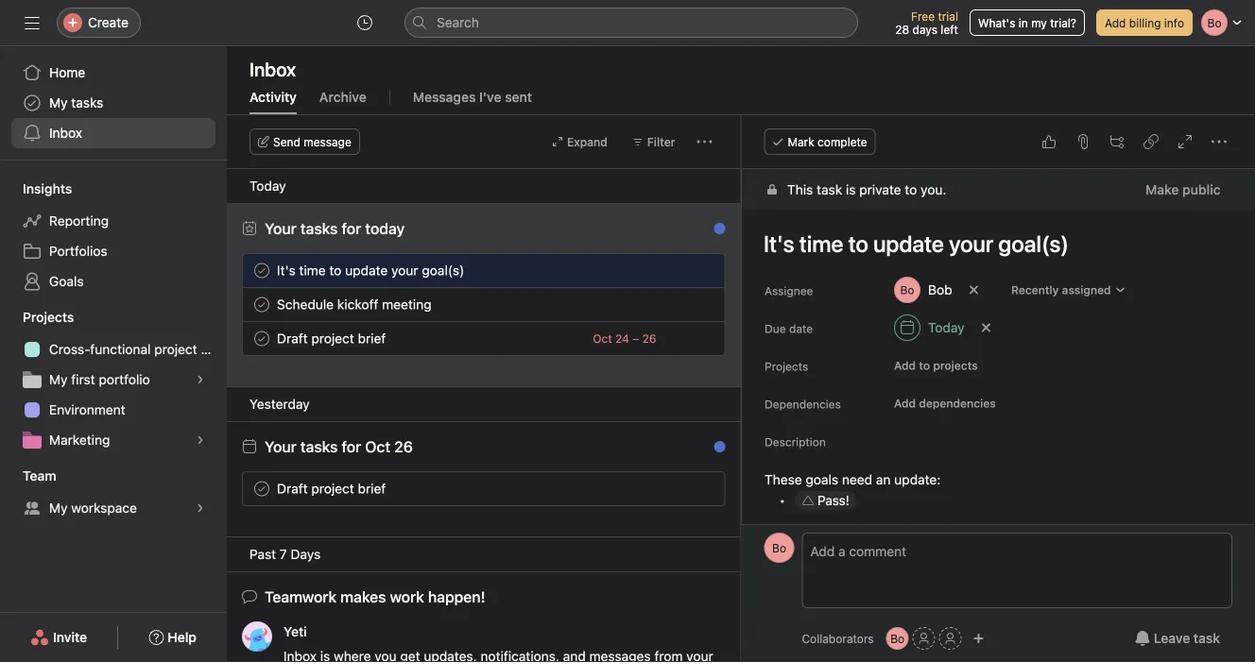 Task type: vqa. For each thing, say whether or not it's contained in the screenshot.
Completed option in the the Is there anything we should be doing differently? "cell"
no



Task type: describe. For each thing, give the bounding box(es) containing it.
projects inside main content
[[764, 360, 808, 373]]

complete
[[818, 135, 867, 148]]

pass! button
[[794, 491, 856, 510]]

mark
[[788, 135, 814, 148]]

inbox link
[[11, 118, 215, 148]]

these goals need an update:
[[764, 472, 940, 488]]

goals link
[[11, 267, 215, 297]]

task for this
[[816, 182, 842, 198]]

schedule kickoff meeting
[[277, 297, 431, 312]]

24
[[615, 332, 629, 345]]

this task is private to you.
[[787, 182, 946, 198]]

collaborators
[[802, 632, 874, 645]]

my
[[1031, 16, 1047, 29]]

add for add dependencies
[[894, 397, 915, 410]]

left
[[941, 23, 958, 36]]

draft for second completed image from the top
[[277, 331, 308, 346]]

meeting
[[382, 297, 431, 312]]

reporting
[[49, 213, 109, 229]]

my tasks link
[[11, 88, 215, 118]]

portfolios
[[49, 243, 107, 259]]

is
[[845, 182, 855, 198]]

0 likes. click to like this task image
[[1041, 134, 1057, 149]]

attachments: add a file to this task, it's time to update your goal(s) image
[[1076, 134, 1091, 149]]

more actions image
[[697, 134, 712, 149]]

expand button
[[543, 129, 616, 155]]

tasks for my tasks
[[71, 95, 103, 111]]

sent
[[505, 89, 532, 105]]

add to projects button
[[885, 353, 986, 379]]

see details, marketing image
[[195, 435, 206, 446]]

expand
[[567, 135, 608, 148]]

copy task link image
[[1144, 134, 1159, 149]]

add for add to projects
[[894, 359, 915, 372]]

7 days
[[280, 547, 321, 562]]

add dependencies
[[894, 397, 995, 410]]

pass! link
[[817, 493, 849, 508]]

kickoff
[[337, 297, 378, 312]]

completed checkbox for draft
[[250, 327, 273, 350]]

projects
[[933, 359, 977, 372]]

teamwork
[[265, 588, 337, 606]]

2 archive notification image from the top
[[705, 444, 720, 459]]

your tasks for oct 26 link
[[265, 438, 413, 456]]

2 completed image from the top
[[250, 327, 273, 350]]

environment link
[[11, 395, 215, 425]]

projects button
[[0, 308, 74, 327]]

assignee
[[764, 284, 813, 298]]

workspace
[[71, 500, 137, 516]]

more actions for this task image
[[1212, 134, 1227, 149]]

goals
[[805, 472, 838, 488]]

bob
[[928, 282, 952, 298]]

these
[[764, 472, 802, 488]]

your tasks for oct 26
[[265, 438, 413, 456]]

today button
[[885, 311, 973, 345]]

Task Name text field
[[751, 222, 1232, 266]]

projects inside dropdown button
[[23, 310, 74, 325]]

bob button
[[885, 273, 960, 307]]

completed checkbox for schedule
[[250, 293, 273, 316]]

–
[[632, 332, 639, 345]]

portfolios link
[[11, 236, 215, 267]]

for for today
[[342, 220, 361, 238]]

projects element
[[0, 301, 227, 459]]

teamwork makes work happen!
[[265, 588, 485, 606]]

home
[[49, 65, 85, 80]]

add subtask image
[[1110, 134, 1125, 149]]

to inside button
[[918, 359, 930, 372]]

cross-functional project plan link
[[11, 335, 227, 365]]

trial?
[[1050, 16, 1076, 29]]

what's
[[978, 16, 1015, 29]]

1 horizontal spatial to
[[904, 182, 917, 198]]

due date
[[764, 322, 812, 336]]

free
[[911, 9, 935, 23]]

your tasks for today
[[265, 220, 405, 238]]

clear due date image
[[980, 322, 992, 334]]

help
[[168, 630, 197, 645]]

insights
[[23, 181, 72, 197]]

it's time to update your goal(s)
[[277, 263, 464, 278]]

search list box
[[404, 8, 858, 38]]

brief for 3rd completed image from the top
[[358, 481, 386, 497]]

what's in my trial? button
[[970, 9, 1085, 36]]

this
[[787, 182, 813, 198]]

date
[[789, 322, 812, 336]]

it's time to update your goal(s) dialog
[[741, 115, 1255, 663]]

your for your tasks for oct 26
[[265, 438, 297, 456]]

completed checkbox for it's
[[250, 259, 273, 282]]

draft project brief for 3rd completed image from the top
[[277, 481, 386, 497]]

public
[[1182, 182, 1220, 198]]

team button
[[0, 467, 56, 486]]

completed image
[[250, 259, 273, 282]]

1 archive notification image from the top
[[705, 226, 720, 241]]

teams element
[[0, 459, 227, 527]]

update
[[345, 263, 388, 278]]

oct 24 – 26 button
[[593, 332, 656, 345]]

recently assigned
[[1011, 284, 1111, 297]]

bo for bo button to the top
[[772, 542, 786, 555]]

leave task
[[1154, 631, 1220, 646]]

my for my first portfolio
[[49, 372, 68, 387]]

mark complete button
[[764, 129, 876, 155]]

see details, my first portfolio image
[[195, 374, 206, 386]]

see details, my workspace image
[[195, 503, 206, 514]]

main content containing this task is private to you.
[[741, 169, 1255, 663]]

send message button
[[250, 129, 360, 155]]

today
[[365, 220, 405, 238]]

messages
[[413, 89, 476, 105]]

info
[[1164, 16, 1184, 29]]

work happen!
[[390, 588, 485, 606]]

description
[[764, 436, 825, 449]]

create button
[[57, 8, 141, 38]]

an
[[875, 472, 890, 488]]

pass!
[[817, 493, 849, 508]]

history image
[[357, 15, 372, 30]]



Task type: locate. For each thing, give the bounding box(es) containing it.
projects down due date
[[764, 360, 808, 373]]

1 vertical spatial draft project brief
[[277, 481, 386, 497]]

0 vertical spatial to
[[904, 182, 917, 198]]

0 horizontal spatial inbox
[[49, 125, 82, 141]]

private
[[859, 182, 901, 198]]

1 vertical spatial inbox
[[49, 125, 82, 141]]

task inside leave task button
[[1194, 631, 1220, 646]]

1 draft from the top
[[277, 331, 308, 346]]

completed image up past
[[250, 478, 273, 500]]

filter button
[[624, 129, 684, 155]]

i've
[[479, 89, 501, 105]]

0 vertical spatial draft
[[277, 331, 308, 346]]

0 horizontal spatial projects
[[23, 310, 74, 325]]

task left is
[[816, 182, 842, 198]]

search
[[437, 15, 479, 30]]

0 vertical spatial your
[[265, 220, 297, 238]]

tasks down yesterday
[[300, 438, 338, 456]]

insights button
[[0, 180, 72, 198]]

2 vertical spatial to
[[918, 359, 930, 372]]

1 vertical spatial archive notification image
[[705, 444, 720, 459]]

mark complete
[[788, 135, 867, 148]]

hide sidebar image
[[25, 15, 40, 30]]

0 vertical spatial completed image
[[250, 293, 273, 316]]

brief down 'your tasks for oct 26' on the bottom left of the page
[[358, 481, 386, 497]]

0 vertical spatial today
[[250, 178, 286, 194]]

my first portfolio
[[49, 372, 150, 387]]

add down today dropdown button
[[894, 359, 915, 372]]

my
[[49, 95, 68, 111], [49, 372, 68, 387], [49, 500, 68, 516]]

1 vertical spatial completed checkbox
[[250, 293, 273, 316]]

yeti
[[284, 624, 307, 640]]

task
[[816, 182, 842, 198], [1194, 631, 1220, 646]]

1 vertical spatial oct
[[365, 438, 390, 456]]

main content
[[741, 169, 1255, 663]]

task inside main content
[[816, 182, 842, 198]]

0 vertical spatial projects
[[23, 310, 74, 325]]

to
[[904, 182, 917, 198], [329, 263, 342, 278], [918, 359, 930, 372]]

0 vertical spatial tasks
[[71, 95, 103, 111]]

dependencies
[[764, 398, 840, 411]]

need
[[842, 472, 872, 488]]

search button
[[404, 8, 858, 38]]

today
[[250, 178, 286, 194], [928, 320, 964, 336]]

your down yesterday
[[265, 438, 297, 456]]

today down send
[[250, 178, 286, 194]]

0 horizontal spatial bo
[[772, 542, 786, 555]]

2 brief from the top
[[358, 481, 386, 497]]

task for leave
[[1194, 631, 1220, 646]]

send message
[[273, 135, 351, 148]]

your up it's
[[265, 220, 297, 238]]

1 vertical spatial my
[[49, 372, 68, 387]]

3 my from the top
[[49, 500, 68, 516]]

0 horizontal spatial 26
[[394, 438, 413, 456]]

2 for from the top
[[342, 438, 361, 456]]

0 horizontal spatial bo button
[[764, 533, 794, 563]]

completed checkbox right plan at the left bottom of page
[[250, 327, 273, 350]]

draft project brief down 'your tasks for oct 26' on the bottom left of the page
[[277, 481, 386, 497]]

1 vertical spatial 26
[[394, 438, 413, 456]]

2 vertical spatial tasks
[[300, 438, 338, 456]]

draft project brief for second completed image from the top
[[277, 331, 386, 346]]

2 draft project brief from the top
[[277, 481, 386, 497]]

full screen image
[[1178, 134, 1193, 149]]

due
[[764, 322, 785, 336]]

to left the 'you.'
[[904, 182, 917, 198]]

0 horizontal spatial to
[[329, 263, 342, 278]]

add dependencies button
[[885, 390, 1004, 417]]

my down team
[[49, 500, 68, 516]]

projects up cross-
[[23, 310, 74, 325]]

inbox down my tasks
[[49, 125, 82, 141]]

1 vertical spatial your
[[265, 438, 297, 456]]

completed image right plan at the left bottom of page
[[250, 327, 273, 350]]

1 vertical spatial add
[[894, 359, 915, 372]]

1 vertical spatial bo
[[890, 632, 905, 645]]

invite button
[[18, 621, 99, 655]]

task right leave
[[1194, 631, 1220, 646]]

marketing link
[[11, 425, 215, 456]]

1 for from the top
[[342, 220, 361, 238]]

tasks for your tasks for today
[[300, 220, 338, 238]]

archive link
[[319, 89, 366, 114]]

archive notification image down more actions icon
[[705, 226, 720, 241]]

1 vertical spatial completed image
[[250, 327, 273, 350]]

my tasks
[[49, 95, 103, 111]]

cross-
[[49, 342, 90, 357]]

inbox inside global element
[[49, 125, 82, 141]]

1 vertical spatial task
[[1194, 631, 1220, 646]]

0 vertical spatial for
[[342, 220, 361, 238]]

add inside button
[[1105, 16, 1126, 29]]

draft right completed option
[[277, 481, 308, 497]]

2 vertical spatial completed checkbox
[[250, 327, 273, 350]]

1 horizontal spatial inbox
[[250, 58, 296, 80]]

bo button right collaborators
[[886, 628, 909, 650]]

3 completed checkbox from the top
[[250, 327, 273, 350]]

insights element
[[0, 172, 227, 301]]

tasks up time
[[300, 220, 338, 238]]

add to projects
[[894, 359, 977, 372]]

1 vertical spatial projects
[[764, 360, 808, 373]]

today inside today dropdown button
[[928, 320, 964, 336]]

in
[[1019, 16, 1028, 29]]

to left projects
[[918, 359, 930, 372]]

global element
[[0, 46, 227, 160]]

0 horizontal spatial task
[[816, 182, 842, 198]]

your for your tasks for today
[[265, 220, 297, 238]]

my first portfolio link
[[11, 365, 215, 395]]

portfolio
[[99, 372, 150, 387]]

1 horizontal spatial bo
[[890, 632, 905, 645]]

completed image
[[250, 293, 273, 316], [250, 327, 273, 350], [250, 478, 273, 500]]

yesterday
[[250, 396, 310, 412]]

archive notification image left description
[[705, 444, 720, 459]]

2 vertical spatial my
[[49, 500, 68, 516]]

0 vertical spatial bo button
[[764, 533, 794, 563]]

add down add to projects
[[894, 397, 915, 410]]

2 completed checkbox from the top
[[250, 293, 273, 316]]

your tasks for today link
[[265, 220, 405, 238]]

bo button
[[764, 533, 794, 563], [886, 628, 909, 650]]

inbox up the activity
[[250, 58, 296, 80]]

0 vertical spatial 26
[[642, 332, 656, 345]]

project left plan at the left bottom of page
[[154, 342, 197, 357]]

leave
[[1154, 631, 1190, 646]]

1 vertical spatial brief
[[358, 481, 386, 497]]

2 draft from the top
[[277, 481, 308, 497]]

project for second completed image from the top
[[311, 331, 354, 346]]

0 vertical spatial bo
[[772, 542, 786, 555]]

completed image down completed icon
[[250, 293, 273, 316]]

1 vertical spatial today
[[928, 320, 964, 336]]

dependencies
[[918, 397, 995, 410]]

add left billing
[[1105, 16, 1126, 29]]

past
[[250, 547, 276, 562]]

home link
[[11, 58, 215, 88]]

brief down the kickoff
[[358, 331, 386, 346]]

my left first
[[49, 372, 68, 387]]

2 horizontal spatial to
[[918, 359, 930, 372]]

help button
[[136, 621, 209, 655]]

3 completed image from the top
[[250, 478, 273, 500]]

reporting link
[[11, 206, 215, 236]]

oct 24 – 26
[[593, 332, 656, 345]]

0 vertical spatial draft project brief
[[277, 331, 386, 346]]

1 my from the top
[[49, 95, 68, 111]]

1 your from the top
[[265, 220, 297, 238]]

your
[[391, 263, 418, 278]]

2 your from the top
[[265, 438, 297, 456]]

cross-functional project plan
[[49, 342, 227, 357]]

for
[[342, 220, 361, 238], [342, 438, 361, 456]]

send
[[273, 135, 300, 148]]

bo for bo button to the right
[[890, 632, 905, 645]]

add for add billing info
[[1105, 16, 1126, 29]]

my inside projects element
[[49, 372, 68, 387]]

1 draft project brief from the top
[[277, 331, 386, 346]]

0 vertical spatial archive notification image
[[705, 226, 720, 241]]

for for oct
[[342, 438, 361, 456]]

tasks for your tasks for oct 26
[[300, 438, 338, 456]]

1 vertical spatial tasks
[[300, 220, 338, 238]]

1 brief from the top
[[358, 331, 386, 346]]

1 vertical spatial bo button
[[886, 628, 909, 650]]

it's
[[277, 263, 296, 278]]

projects
[[23, 310, 74, 325], [764, 360, 808, 373]]

remove assignee image
[[968, 284, 979, 296]]

1 horizontal spatial today
[[928, 320, 964, 336]]

1 horizontal spatial oct
[[593, 332, 612, 345]]

Completed checkbox
[[250, 259, 273, 282], [250, 293, 273, 316], [250, 327, 273, 350]]

0 vertical spatial completed checkbox
[[250, 259, 273, 282]]

brief for second completed image from the top
[[358, 331, 386, 346]]

1 horizontal spatial projects
[[764, 360, 808, 373]]

1 horizontal spatial task
[[1194, 631, 1220, 646]]

my down 'home'
[[49, 95, 68, 111]]

recently assigned button
[[1002, 277, 1134, 303]]

tasks inside "link"
[[71, 95, 103, 111]]

0 vertical spatial task
[[816, 182, 842, 198]]

project down 'your tasks for oct 26' on the bottom left of the page
[[311, 481, 354, 497]]

1 vertical spatial to
[[329, 263, 342, 278]]

draft project brief
[[277, 331, 386, 346], [277, 481, 386, 497]]

add billing info button
[[1096, 9, 1193, 36]]

tasks down 'home'
[[71, 95, 103, 111]]

goal(s)
[[422, 263, 464, 278]]

0 horizontal spatial today
[[250, 178, 286, 194]]

bo right collaborators
[[890, 632, 905, 645]]

my for my workspace
[[49, 500, 68, 516]]

1 horizontal spatial 26
[[642, 332, 656, 345]]

environment
[[49, 402, 125, 418]]

completed checkbox down completed icon
[[250, 293, 273, 316]]

project for 3rd completed image from the top
[[311, 481, 354, 497]]

today down bob
[[928, 320, 964, 336]]

0 vertical spatial add
[[1105, 16, 1126, 29]]

leave task button
[[1123, 622, 1232, 656]]

bo button down the pass! button
[[764, 533, 794, 563]]

free trial 28 days left
[[895, 9, 958, 36]]

project
[[311, 331, 354, 346], [154, 342, 197, 357], [311, 481, 354, 497]]

0 vertical spatial inbox
[[250, 58, 296, 80]]

completed checkbox left it's
[[250, 259, 273, 282]]

1 horizontal spatial bo button
[[886, 628, 909, 650]]

2 vertical spatial add
[[894, 397, 915, 410]]

recently
[[1011, 284, 1058, 297]]

invite
[[53, 630, 87, 645]]

first
[[71, 372, 95, 387]]

description document
[[743, 470, 1232, 663]]

messages i've sent
[[413, 89, 532, 105]]

my inside "link"
[[49, 95, 68, 111]]

draft project brief down schedule kickoff meeting
[[277, 331, 386, 346]]

goals
[[49, 274, 84, 289]]

team
[[23, 468, 56, 484]]

assigned
[[1061, 284, 1111, 297]]

0 vertical spatial brief
[[358, 331, 386, 346]]

past 7 days
[[250, 547, 321, 562]]

1 vertical spatial draft
[[277, 481, 308, 497]]

2 vertical spatial completed image
[[250, 478, 273, 500]]

archive notification image
[[705, 226, 720, 241], [705, 444, 720, 459]]

my for my tasks
[[49, 95, 68, 111]]

oct
[[593, 332, 612, 345], [365, 438, 390, 456]]

0 horizontal spatial oct
[[365, 438, 390, 456]]

to right time
[[329, 263, 342, 278]]

1 completed image from the top
[[250, 293, 273, 316]]

my inside teams element
[[49, 500, 68, 516]]

1 vertical spatial for
[[342, 438, 361, 456]]

archive
[[319, 89, 366, 105]]

2 my from the top
[[49, 372, 68, 387]]

add or remove collaborators image
[[973, 633, 984, 645]]

make
[[1145, 182, 1178, 198]]

project down schedule kickoff meeting
[[311, 331, 354, 346]]

draft down 'schedule'
[[277, 331, 308, 346]]

Completed checkbox
[[250, 478, 273, 500]]

bo down these
[[772, 542, 786, 555]]

draft
[[277, 331, 308, 346], [277, 481, 308, 497]]

draft for 3rd completed image from the top
[[277, 481, 308, 497]]

26
[[642, 332, 656, 345], [394, 438, 413, 456]]

makes
[[340, 588, 386, 606]]

1 completed checkbox from the top
[[250, 259, 273, 282]]

0 vertical spatial oct
[[593, 332, 612, 345]]

0 vertical spatial my
[[49, 95, 68, 111]]



